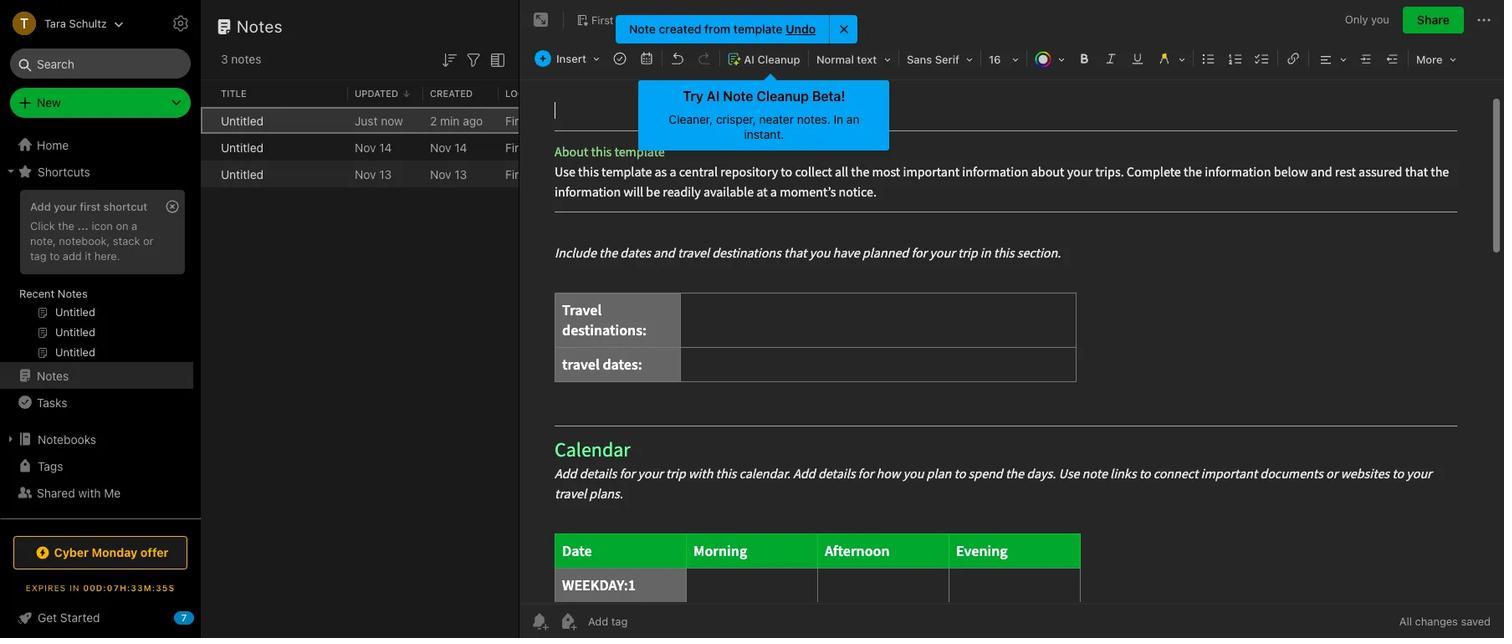 Task type: vqa. For each thing, say whether or not it's contained in the screenshot.


Task type: describe. For each thing, give the bounding box(es) containing it.
try
[[683, 89, 703, 104]]

tasks
[[37, 395, 67, 410]]

first notebook for 2 min ago
[[505, 113, 585, 128]]

title
[[221, 88, 247, 99]]

Note Editor text field
[[520, 80, 1504, 604]]

from
[[705, 22, 731, 36]]

note created from template undo
[[629, 22, 816, 36]]

note,
[[30, 234, 56, 248]]

updated
[[355, 88, 398, 99]]

click the ...
[[30, 219, 89, 233]]

3
[[221, 52, 228, 66]]

monday
[[92, 545, 138, 560]]

min
[[440, 113, 460, 128]]

notebook for 2 min ago
[[532, 113, 585, 128]]

location
[[505, 88, 553, 99]]

add tag image
[[558, 612, 578, 632]]

numbered list image
[[1224, 47, 1247, 70]]

created
[[430, 88, 473, 99]]

shortcut
[[103, 200, 147, 213]]

2 13 from the left
[[455, 167, 467, 181]]

alignment image
[[1311, 47, 1353, 70]]

outdent image
[[1381, 47, 1405, 70]]

expires
[[26, 583, 66, 593]]

only you
[[1345, 13, 1390, 26]]

offer
[[140, 545, 169, 560]]

notes
[[231, 52, 261, 66]]

font size image
[[983, 47, 1025, 70]]

notebook inside button
[[617, 13, 666, 26]]

0 vertical spatial notes
[[237, 17, 283, 36]]

font family image
[[901, 47, 979, 70]]

first notebook for nov 14
[[505, 140, 585, 154]]

first for nov 13
[[505, 167, 529, 181]]

task image
[[608, 47, 632, 70]]

insert link image
[[1282, 47, 1305, 70]]

italic image
[[1099, 47, 1123, 70]]

to
[[49, 249, 60, 263]]

tag
[[30, 249, 47, 263]]

cyber
[[54, 545, 89, 560]]

row group containing untitled
[[201, 107, 800, 187]]

1 13 from the left
[[379, 167, 392, 181]]

untitled for nov 14
[[221, 140, 264, 154]]

share
[[1417, 13, 1450, 27]]

first notebook for nov 13
[[505, 167, 585, 181]]

first notebook inside button
[[591, 13, 666, 26]]

heading level image
[[811, 47, 897, 70]]

ai inside "ai cleanup" button
[[744, 53, 755, 66]]

undo image
[[666, 47, 689, 70]]

untitled for just now
[[221, 113, 264, 128]]

notes link
[[0, 362, 193, 389]]

shared
[[37, 486, 75, 500]]

notebooks link
[[0, 426, 193, 453]]

cleanup inside try ai note cleanup beta! cleaner, crisper, neater notes. in an instant.
[[757, 89, 809, 104]]

it
[[85, 249, 91, 263]]

in
[[70, 583, 80, 593]]

notes.
[[797, 112, 831, 126]]

note window element
[[520, 0, 1504, 638]]

undo link
[[786, 22, 816, 37]]

undo
[[786, 22, 816, 36]]

click
[[30, 219, 55, 233]]

recent notes
[[19, 287, 88, 300]]

ai cleanup button
[[722, 47, 806, 71]]

expand notebooks image
[[4, 433, 18, 446]]

2
[[430, 113, 437, 128]]

cleaner,
[[669, 112, 713, 126]]

highlight image
[[1151, 47, 1191, 70]]

group containing add your first shortcut
[[0, 185, 193, 369]]

all changes saved
[[1400, 615, 1491, 628]]

home link
[[0, 131, 201, 158]]

1 14 from the left
[[379, 140, 392, 154]]

tasks button
[[0, 389, 193, 416]]

icon on a note, notebook, stack or tag to add it here.
[[30, 219, 154, 263]]

note inside try ai note cleanup beta! cleaner, crisper, neater notes. in an instant.
[[723, 89, 753, 104]]

2 nov 14 from the left
[[430, 140, 467, 154]]

Search text field
[[22, 49, 179, 79]]

your
[[54, 200, 77, 213]]

notebook,
[[59, 234, 110, 248]]

first for nov 14
[[505, 140, 529, 154]]

add
[[30, 200, 51, 213]]

settings image
[[171, 13, 191, 33]]

template
[[734, 22, 783, 36]]

an
[[847, 112, 860, 126]]



Task type: locate. For each thing, give the bounding box(es) containing it.
ai inside try ai note cleanup beta! cleaner, crisper, neater notes. in an instant.
[[707, 89, 720, 104]]

icon
[[92, 219, 113, 233]]

saved
[[1461, 615, 1491, 628]]

nov 13 down 'just now'
[[355, 167, 392, 181]]

checklist image
[[1251, 47, 1274, 70]]

1 vertical spatial note
[[723, 89, 753, 104]]

13 down '2 min ago'
[[455, 167, 467, 181]]

on
[[116, 219, 128, 233]]

first for 2 min ago
[[505, 113, 529, 128]]

1 horizontal spatial 14
[[455, 140, 467, 154]]

notes
[[237, 17, 283, 36], [58, 287, 88, 300], [37, 369, 69, 383]]

14 down now at the left top of page
[[379, 140, 392, 154]]

3 untitled from the top
[[221, 167, 264, 181]]

tree
[[0, 131, 201, 553]]

2 14 from the left
[[455, 140, 467, 154]]

me
[[104, 486, 121, 500]]

expires in 00d:07h:33m:35s
[[26, 583, 175, 593]]

beta!
[[812, 89, 845, 104]]

you
[[1371, 13, 1390, 26]]

ai down template
[[744, 53, 755, 66]]

1 nov 14 from the left
[[355, 140, 392, 154]]

0 horizontal spatial 13
[[379, 167, 392, 181]]

notes up tasks at the bottom left of the page
[[37, 369, 69, 383]]

note up calendar event image
[[629, 22, 656, 36]]

nov
[[355, 140, 376, 154], [430, 140, 451, 154], [355, 167, 376, 181], [430, 167, 451, 181]]

1 nov 13 from the left
[[355, 167, 392, 181]]

cyber monday offer
[[54, 545, 169, 560]]

00d:07h:33m:35s
[[83, 583, 175, 593]]

1 vertical spatial untitled
[[221, 140, 264, 154]]

cleanup
[[758, 53, 800, 66], [757, 89, 809, 104]]

in
[[834, 112, 843, 126]]

more image
[[1410, 47, 1462, 70]]

1 vertical spatial notes
[[58, 287, 88, 300]]

now
[[381, 113, 403, 128]]

tags button
[[0, 453, 193, 479]]

notebook for nov 13
[[532, 167, 585, 181]]

bulleted list image
[[1197, 47, 1221, 70]]

new button
[[10, 88, 191, 118]]

ago
[[463, 113, 483, 128]]

0 vertical spatial ai
[[744, 53, 755, 66]]

0 horizontal spatial 14
[[379, 140, 392, 154]]

1 vertical spatial cleanup
[[757, 89, 809, 104]]

first notebook
[[591, 13, 666, 26], [505, 113, 585, 128], [505, 140, 585, 154], [505, 167, 585, 181]]

ai cleanup
[[744, 53, 800, 66]]

3 notes
[[221, 52, 261, 66]]

0 vertical spatial untitled
[[221, 113, 264, 128]]

cyber monday offer button
[[13, 536, 187, 570]]

calendar event image
[[635, 47, 658, 70]]

0 vertical spatial cleanup
[[758, 53, 800, 66]]

1 vertical spatial ai
[[707, 89, 720, 104]]

ai
[[744, 53, 755, 66], [707, 89, 720, 104]]

untitled
[[221, 113, 264, 128], [221, 140, 264, 154], [221, 167, 264, 181]]

untitled for nov 13
[[221, 167, 264, 181]]

...
[[77, 219, 89, 233]]

created
[[659, 22, 702, 36]]

None search field
[[22, 49, 179, 79]]

shared with me link
[[0, 479, 193, 506]]

nov 14 down min
[[430, 140, 467, 154]]

0 horizontal spatial nov 14
[[355, 140, 392, 154]]

neater
[[759, 112, 794, 126]]

1 horizontal spatial note
[[723, 89, 753, 104]]

font color image
[[1029, 47, 1071, 70]]

instant.
[[744, 127, 784, 141]]

2 untitled from the top
[[221, 140, 264, 154]]

home
[[37, 138, 69, 152]]

indent image
[[1354, 47, 1378, 70]]

ai right try
[[707, 89, 720, 104]]

add
[[63, 249, 82, 263]]

first
[[591, 13, 614, 26], [505, 113, 529, 128], [505, 140, 529, 154], [505, 167, 529, 181]]

insert image
[[530, 47, 606, 70]]

0 horizontal spatial nov 13
[[355, 167, 392, 181]]

note up the crisper,
[[723, 89, 753, 104]]

14 down '2 min ago'
[[455, 140, 467, 154]]

nov 13
[[355, 167, 392, 181], [430, 167, 467, 181]]

1 untitled from the top
[[221, 113, 264, 128]]

tree containing home
[[0, 131, 201, 553]]

nov 14
[[355, 140, 392, 154], [430, 140, 467, 154]]

nov 14 down 'just now'
[[355, 140, 392, 154]]

notebooks
[[38, 432, 96, 446]]

shortcuts
[[38, 164, 90, 179]]

2 vertical spatial notes
[[37, 369, 69, 383]]

cleanup up neater
[[757, 89, 809, 104]]

only
[[1345, 13, 1368, 26]]

notes right recent
[[58, 287, 88, 300]]

0 horizontal spatial ai
[[707, 89, 720, 104]]

expand note image
[[531, 10, 551, 30]]

13
[[379, 167, 392, 181], [455, 167, 467, 181]]

note
[[629, 22, 656, 36], [723, 89, 753, 104]]

2 vertical spatial untitled
[[221, 167, 264, 181]]

notes up notes
[[237, 17, 283, 36]]

notebook
[[617, 13, 666, 26], [532, 113, 585, 128], [532, 140, 585, 154], [532, 167, 585, 181]]

stack
[[113, 234, 140, 248]]

changes
[[1415, 615, 1458, 628]]

recent
[[19, 287, 55, 300]]

shortcuts button
[[0, 158, 193, 185]]

new
[[37, 95, 61, 110]]

add a reminder image
[[530, 612, 550, 632]]

0 vertical spatial note
[[629, 22, 656, 36]]

1 horizontal spatial ai
[[744, 53, 755, 66]]

here.
[[94, 249, 120, 263]]

underline image
[[1126, 47, 1149, 70]]

tags
[[38, 459, 63, 473]]

just
[[355, 113, 378, 128]]

1 horizontal spatial 13
[[455, 167, 467, 181]]

notebook for nov 14
[[532, 140, 585, 154]]

just now
[[355, 113, 403, 128]]

cleanup inside button
[[758, 53, 800, 66]]

row group
[[201, 107, 800, 187]]

1 horizontal spatial nov 14
[[430, 140, 467, 154]]

try ai note cleanup beta! cleaner, crisper, neater notes. in an instant.
[[669, 89, 860, 141]]

notes inside notes link
[[37, 369, 69, 383]]

2 min ago
[[430, 113, 483, 128]]

first inside button
[[591, 13, 614, 26]]

2 nov 13 from the left
[[430, 167, 467, 181]]

the
[[58, 219, 74, 233]]

14
[[379, 140, 392, 154], [455, 140, 467, 154]]

nov 13 down min
[[430, 167, 467, 181]]

13 down now at the left top of page
[[379, 167, 392, 181]]

first notebook button
[[571, 8, 672, 32]]

bold image
[[1072, 47, 1096, 70]]

with
[[78, 486, 101, 500]]

cleanup down template
[[758, 53, 800, 66]]

a
[[131, 219, 137, 233]]

1 horizontal spatial nov 13
[[430, 167, 467, 181]]

0 horizontal spatial note
[[629, 22, 656, 36]]

or
[[143, 234, 154, 248]]

crisper,
[[716, 112, 756, 126]]

share button
[[1403, 7, 1464, 33]]

group
[[0, 185, 193, 369]]

first
[[80, 200, 101, 213]]

shared with me
[[37, 486, 121, 500]]

all
[[1400, 615, 1412, 628]]

add your first shortcut
[[30, 200, 147, 213]]



